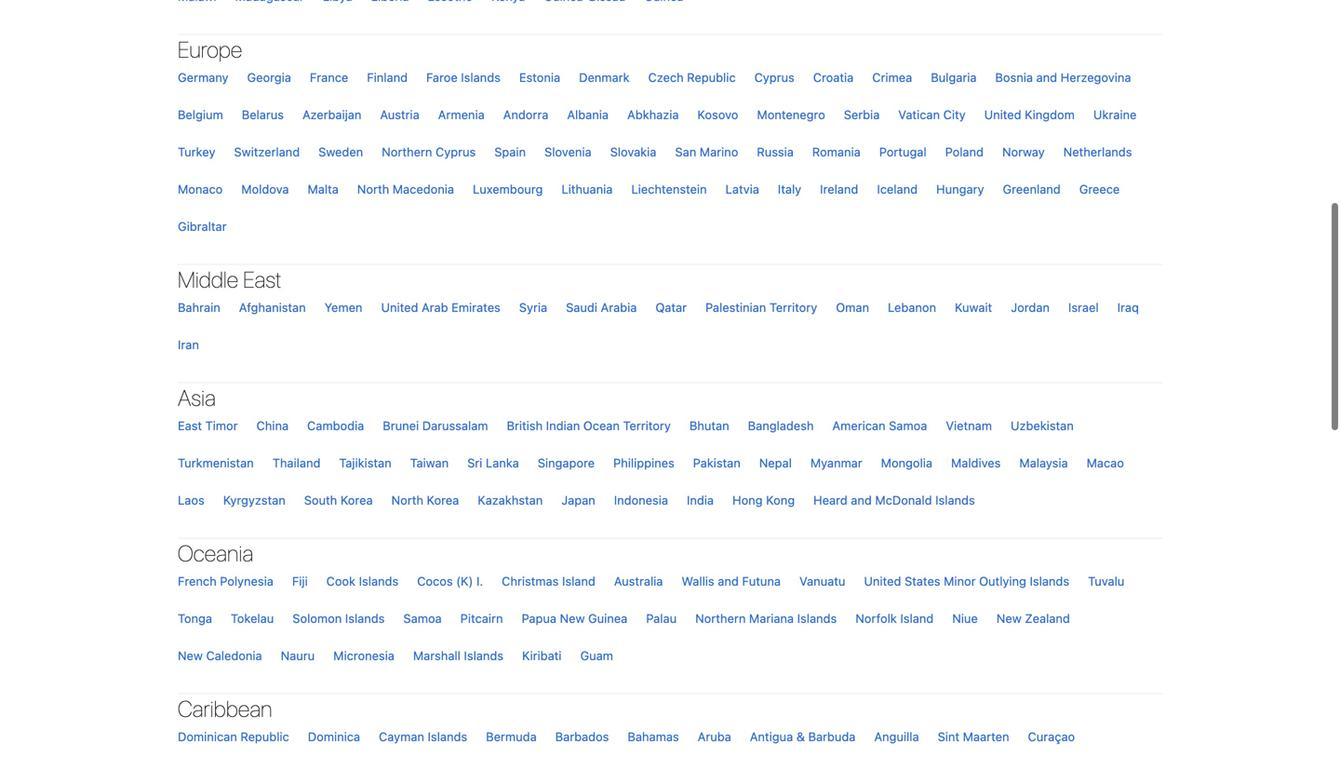 Task type: locate. For each thing, give the bounding box(es) containing it.
united inside "link"
[[865, 574, 902, 588]]

hong kong link
[[724, 481, 805, 519]]

armenia
[[438, 108, 485, 122]]

0 vertical spatial north
[[357, 182, 389, 196]]

new down outlying
[[997, 611, 1022, 625]]

czech republic link
[[639, 59, 746, 96]]

united for united arab emirates
[[381, 300, 419, 314]]

samoa up mongolia link
[[889, 419, 928, 433]]

1 vertical spatial and
[[851, 493, 872, 507]]

north down sweden
[[357, 182, 389, 196]]

and right heard
[[851, 493, 872, 507]]

united left arab
[[381, 300, 419, 314]]

uzbekistan link
[[1002, 407, 1084, 444]]

0 horizontal spatial east
[[178, 419, 202, 433]]

islands up the zealand
[[1030, 574, 1070, 588]]

darussalam
[[423, 419, 488, 433]]

latvia link
[[717, 170, 769, 208]]

0 vertical spatial republic
[[687, 70, 736, 84]]

cook
[[327, 574, 356, 588]]

east
[[243, 266, 282, 292], [178, 419, 202, 433]]

republic up kosovo link
[[687, 70, 736, 84]]

island for norfolk island
[[901, 611, 934, 625]]

american
[[833, 419, 886, 433]]

albania
[[567, 108, 609, 122]]

northern
[[382, 145, 433, 159], [696, 611, 746, 625]]

herzegovina
[[1061, 70, 1132, 84]]

christmas island link
[[493, 562, 605, 600]]

kyrgyzstan link
[[214, 481, 295, 519]]

2 vertical spatial united
[[865, 574, 902, 588]]

new for new zealand
[[997, 611, 1022, 625]]

gibraltar link
[[169, 208, 236, 245]]

1 horizontal spatial cyprus
[[755, 70, 795, 84]]

mongolia link
[[872, 444, 942, 481]]

korea inside north korea link
[[427, 493, 459, 507]]

korea right south
[[341, 493, 373, 507]]

oceania
[[178, 540, 253, 566]]

island inside "link"
[[901, 611, 934, 625]]

northern down wallis and futuna
[[696, 611, 746, 625]]

french polynesia link
[[169, 562, 283, 600]]

cyprus up the montenegro link in the top right of the page
[[755, 70, 795, 84]]

2 horizontal spatial and
[[1037, 70, 1058, 84]]

singapore link
[[529, 444, 604, 481]]

bermuda
[[486, 730, 537, 744]]

arabia
[[601, 300, 637, 314]]

cyprus down armenia
[[436, 145, 476, 159]]

iceland
[[878, 182, 918, 196]]

korea inside the south korea link
[[341, 493, 373, 507]]

hong
[[733, 493, 763, 507]]

vatican
[[899, 108, 941, 122]]

northern for northern mariana islands
[[696, 611, 746, 625]]

oman link
[[827, 289, 879, 326]]

northern up north macedonia link
[[382, 145, 433, 159]]

vietnam link
[[937, 407, 1002, 444]]

1 horizontal spatial island
[[901, 611, 934, 625]]

new caledonia link
[[169, 637, 272, 674]]

serbia link
[[835, 96, 890, 133]]

palau
[[647, 611, 677, 625]]

tajikistan link
[[330, 444, 401, 481]]

russia link
[[748, 133, 803, 170]]

1 vertical spatial north
[[392, 493, 424, 507]]

kyrgyzstan
[[223, 493, 286, 507]]

island up papua new guinea
[[562, 574, 596, 588]]

christmas island
[[502, 574, 596, 588]]

tuvalu
[[1089, 574, 1125, 588]]

0 vertical spatial and
[[1037, 70, 1058, 84]]

2 horizontal spatial new
[[997, 611, 1022, 625]]

0 horizontal spatial and
[[718, 574, 739, 588]]

i.
[[477, 574, 483, 588]]

saudi arabia
[[566, 300, 637, 314]]

1 horizontal spatial samoa
[[889, 419, 928, 433]]

new caledonia
[[178, 649, 262, 663]]

territory inside british indian ocean territory link
[[623, 419, 671, 433]]

1 vertical spatial northern
[[696, 611, 746, 625]]

republic for czech republic
[[687, 70, 736, 84]]

1 horizontal spatial new
[[560, 611, 585, 625]]

norway
[[1003, 145, 1045, 159]]

vatican city link
[[890, 96, 976, 133]]

1 horizontal spatial republic
[[687, 70, 736, 84]]

1 horizontal spatial korea
[[427, 493, 459, 507]]

samoa down cocos
[[404, 611, 442, 625]]

papua
[[522, 611, 557, 625]]

united
[[985, 108, 1022, 122], [381, 300, 419, 314], [865, 574, 902, 588]]

republic inside "link"
[[687, 70, 736, 84]]

united for united kingdom
[[985, 108, 1022, 122]]

monaco link
[[169, 170, 232, 208]]

territory right palestinian
[[770, 300, 818, 314]]

north macedonia
[[357, 182, 454, 196]]

north for north korea
[[392, 493, 424, 507]]

new right papua
[[560, 611, 585, 625]]

bosnia
[[996, 70, 1034, 84]]

0 horizontal spatial north
[[357, 182, 389, 196]]

moldova link
[[232, 170, 298, 208]]

vatican city
[[899, 108, 966, 122]]

0 vertical spatial island
[[562, 574, 596, 588]]

0 vertical spatial territory
[[770, 300, 818, 314]]

0 horizontal spatial territory
[[623, 419, 671, 433]]

dominican republic link
[[169, 718, 299, 755]]

marino
[[700, 145, 739, 159]]

0 horizontal spatial united
[[381, 300, 419, 314]]

netherlands
[[1064, 145, 1133, 159]]

east up afghanistan
[[243, 266, 282, 292]]

indonesia link
[[605, 481, 678, 519]]

fiji link
[[283, 562, 317, 600]]

1 horizontal spatial territory
[[770, 300, 818, 314]]

0 vertical spatial united
[[985, 108, 1022, 122]]

northern for northern cyprus
[[382, 145, 433, 159]]

palau link
[[637, 600, 686, 637]]

0 vertical spatial northern
[[382, 145, 433, 159]]

sint
[[938, 730, 960, 744]]

0 horizontal spatial cyprus
[[436, 145, 476, 159]]

2 korea from the left
[[427, 493, 459, 507]]

bangladesh
[[748, 419, 814, 433]]

mariana
[[750, 611, 794, 625]]

2 vertical spatial and
[[718, 574, 739, 588]]

united for united states minor outlying islands
[[865, 574, 902, 588]]

islands right faroe on the left
[[461, 70, 501, 84]]

japan
[[562, 493, 596, 507]]

azerbaijan link
[[293, 96, 371, 133]]

0 vertical spatial samoa
[[889, 419, 928, 433]]

1 horizontal spatial northern
[[696, 611, 746, 625]]

moldova
[[241, 182, 289, 196]]

0 horizontal spatial new
[[178, 649, 203, 663]]

territory up philippines
[[623, 419, 671, 433]]

korea for north korea
[[427, 493, 459, 507]]

and right wallis
[[718, 574, 739, 588]]

norfolk
[[856, 611, 897, 625]]

1 korea from the left
[[341, 493, 373, 507]]

bangladesh link
[[739, 407, 824, 444]]

0 horizontal spatial island
[[562, 574, 596, 588]]

republic for dominican republic
[[241, 730, 289, 744]]

bhutan
[[690, 419, 730, 433]]

united up norfolk
[[865, 574, 902, 588]]

territory inside palestinian territory link
[[770, 300, 818, 314]]

1 vertical spatial republic
[[241, 730, 289, 744]]

kuwait
[[955, 300, 993, 314]]

azerbaijan
[[303, 108, 362, 122]]

netherlands link
[[1055, 133, 1142, 170]]

1 horizontal spatial and
[[851, 493, 872, 507]]

qatar
[[656, 300, 687, 314]]

1 horizontal spatial north
[[392, 493, 424, 507]]

1 horizontal spatial united
[[865, 574, 902, 588]]

united arab emirates
[[381, 300, 501, 314]]

north for north macedonia
[[357, 182, 389, 196]]

east down the asia
[[178, 419, 202, 433]]

new zealand
[[997, 611, 1071, 625]]

antigua & barbuda
[[750, 730, 856, 744]]

1 vertical spatial united
[[381, 300, 419, 314]]

sint maarten
[[938, 730, 1010, 744]]

0 horizontal spatial republic
[[241, 730, 289, 744]]

island down states
[[901, 611, 934, 625]]

united down bosnia
[[985, 108, 1022, 122]]

0 horizontal spatial korea
[[341, 493, 373, 507]]

anguilla
[[875, 730, 920, 744]]

0 vertical spatial cyprus
[[755, 70, 795, 84]]

myanmar
[[811, 456, 863, 470]]

cook islands link
[[317, 562, 408, 600]]

india
[[687, 493, 714, 507]]

solomon islands
[[293, 611, 385, 625]]

georgia
[[247, 70, 291, 84]]

republic down caribbean
[[241, 730, 289, 744]]

0 horizontal spatial northern
[[382, 145, 433, 159]]

tonga link
[[169, 600, 222, 637]]

0 vertical spatial east
[[243, 266, 282, 292]]

ireland
[[821, 182, 859, 196]]

slovakia
[[611, 145, 657, 159]]

papua new guinea
[[522, 611, 628, 625]]

indonesia
[[614, 493, 669, 507]]

italy
[[778, 182, 802, 196]]

yemen link
[[315, 289, 372, 326]]

korea down "taiwan"
[[427, 493, 459, 507]]

1 vertical spatial samoa
[[404, 611, 442, 625]]

1 vertical spatial territory
[[623, 419, 671, 433]]

singapore
[[538, 456, 595, 470]]

northern mariana islands link
[[686, 600, 847, 637]]

1 vertical spatial island
[[901, 611, 934, 625]]

and right bosnia
[[1037, 70, 1058, 84]]

new down tonga
[[178, 649, 203, 663]]

slovenia
[[545, 145, 592, 159]]

0 horizontal spatial samoa
[[404, 611, 442, 625]]

islands inside "link"
[[1030, 574, 1070, 588]]

caledonia
[[206, 649, 262, 663]]

north down "taiwan"
[[392, 493, 424, 507]]

2 horizontal spatial united
[[985, 108, 1022, 122]]



Task type: describe. For each thing, give the bounding box(es) containing it.
island for christmas island
[[562, 574, 596, 588]]

crimea link
[[863, 59, 922, 96]]

north korea link
[[382, 481, 469, 519]]

arab
[[422, 300, 448, 314]]

lebanon link
[[879, 289, 946, 326]]

islands down vanuatu "link"
[[798, 611, 837, 625]]

montenegro link
[[748, 96, 835, 133]]

belgium
[[178, 108, 223, 122]]

bosnia and herzegovina link
[[987, 59, 1141, 96]]

and for heard
[[851, 493, 872, 507]]

islands right cook
[[359, 574, 399, 588]]

samoa link
[[394, 600, 451, 637]]

middle
[[178, 266, 238, 292]]

romania link
[[803, 133, 870, 170]]

british
[[507, 419, 543, 433]]

tuvalu link
[[1079, 562, 1135, 600]]

united kingdom
[[985, 108, 1075, 122]]

new for new caledonia
[[178, 649, 203, 663]]

turkmenistan link
[[169, 444, 263, 481]]

macao
[[1087, 456, 1125, 470]]

kosovo link
[[689, 96, 748, 133]]

taiwan
[[410, 456, 449, 470]]

polynesia
[[220, 574, 274, 588]]

norfolk island link
[[847, 600, 944, 637]]

bahamas link
[[619, 718, 689, 755]]

bahamas
[[628, 730, 679, 744]]

sweden link
[[309, 133, 373, 170]]

north macedonia link
[[348, 170, 464, 208]]

pitcairn link
[[451, 600, 513, 637]]

1 vertical spatial cyprus
[[436, 145, 476, 159]]

aruba link
[[689, 718, 741, 755]]

lebanon
[[888, 300, 937, 314]]

niue
[[953, 611, 979, 625]]

pitcairn
[[461, 611, 503, 625]]

luxembourg link
[[464, 170, 553, 208]]

tokelau
[[231, 611, 274, 625]]

china
[[257, 419, 289, 433]]

brunei
[[383, 419, 419, 433]]

yemen
[[325, 300, 363, 314]]

belgium link
[[169, 96, 233, 133]]

islands right cayman
[[428, 730, 468, 744]]

dominica
[[308, 730, 360, 744]]

islands up micronesia
[[345, 611, 385, 625]]

switzerland link
[[225, 133, 309, 170]]

american samoa link
[[824, 407, 937, 444]]

korea for south korea
[[341, 493, 373, 507]]

nauru link
[[272, 637, 324, 674]]

vietnam
[[946, 419, 993, 433]]

bermuda link
[[477, 718, 546, 755]]

finland
[[367, 70, 408, 84]]

liechtenstein link
[[622, 170, 717, 208]]

luxembourg
[[473, 182, 543, 196]]

slovenia link
[[535, 133, 601, 170]]

micronesia
[[334, 649, 395, 663]]

1 vertical spatial east
[[178, 419, 202, 433]]

maarten
[[963, 730, 1010, 744]]

thailand link
[[263, 444, 330, 481]]

and for wallis
[[718, 574, 739, 588]]

dominica link
[[299, 718, 370, 755]]

russia
[[757, 145, 794, 159]]

switzerland
[[234, 145, 300, 159]]

romania
[[813, 145, 861, 159]]

british indian ocean territory link
[[498, 407, 681, 444]]

british indian ocean territory
[[507, 419, 671, 433]]

islands down "pitcairn"
[[464, 649, 504, 663]]

serbia
[[844, 108, 880, 122]]

east timor link
[[169, 407, 247, 444]]

poland
[[946, 145, 984, 159]]

maldives link
[[942, 444, 1011, 481]]

south korea
[[304, 493, 373, 507]]

states
[[905, 574, 941, 588]]

and for bosnia
[[1037, 70, 1058, 84]]

spain
[[495, 145, 526, 159]]

cambodia
[[307, 419, 364, 433]]

ukraine
[[1094, 108, 1137, 122]]

croatia
[[814, 70, 854, 84]]

bulgaria
[[931, 70, 977, 84]]

cayman islands link
[[370, 718, 477, 755]]

australia link
[[605, 562, 673, 600]]

palestinian territory link
[[697, 289, 827, 326]]

turkey
[[178, 145, 216, 159]]

tonga
[[178, 611, 212, 625]]

ocean
[[584, 419, 620, 433]]

germany
[[178, 70, 229, 84]]

islands down maldives
[[936, 493, 976, 507]]

brunei darussalam link
[[374, 407, 498, 444]]

belarus
[[242, 108, 284, 122]]

outlying
[[980, 574, 1027, 588]]

&
[[797, 730, 805, 744]]

christmas
[[502, 574, 559, 588]]

kazakhstan
[[478, 493, 543, 507]]

armenia link
[[429, 96, 494, 133]]

caribbean
[[178, 696, 272, 722]]

cocos (k) i. link
[[408, 562, 493, 600]]

cambodia link
[[298, 407, 374, 444]]

1 horizontal spatial east
[[243, 266, 282, 292]]

greece link
[[1071, 170, 1130, 208]]

lithuania
[[562, 182, 613, 196]]

syria
[[519, 300, 548, 314]]

denmark
[[579, 70, 630, 84]]

pakistan link
[[684, 444, 750, 481]]

jordan link
[[1002, 289, 1060, 326]]

french polynesia
[[178, 574, 274, 588]]



Task type: vqa. For each thing, say whether or not it's contained in the screenshot.
Liechtenstein
yes



